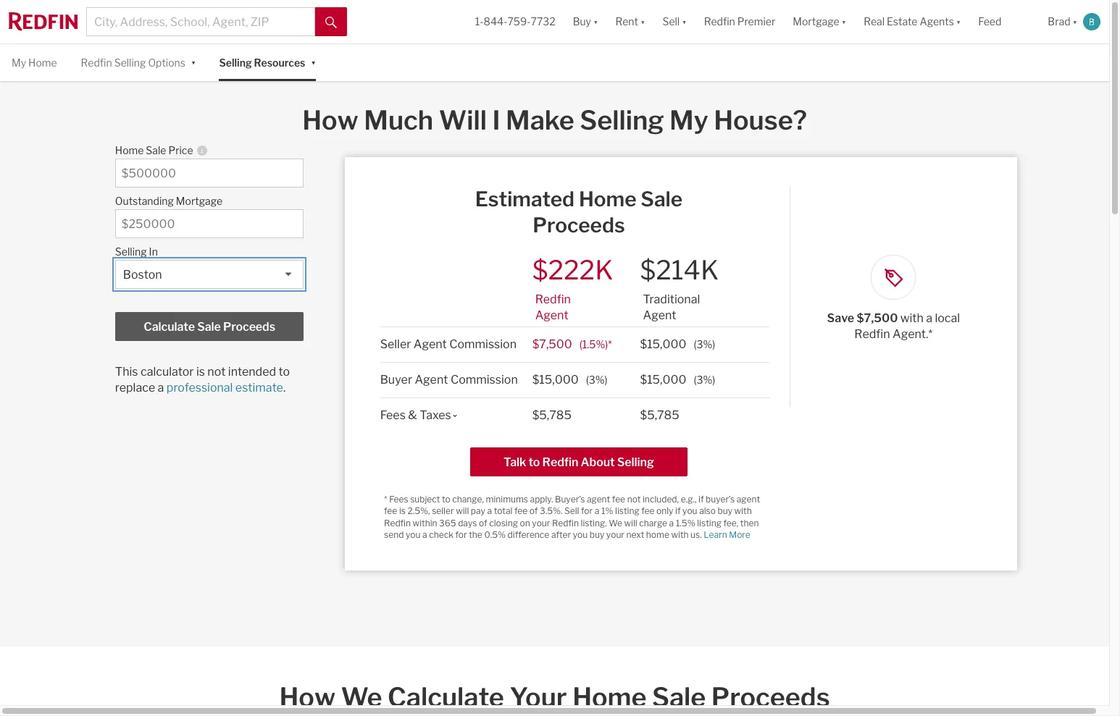 Task type: describe. For each thing, give the bounding box(es) containing it.
redfin selling options ▾
[[81, 55, 196, 69]]

included,
[[643, 494, 679, 505]]

submit search image
[[325, 16, 337, 28]]

3.5%.
[[540, 506, 563, 517]]

1 vertical spatial your
[[606, 530, 624, 541]]

▾ left real
[[842, 15, 846, 28]]

calculator
[[141, 365, 194, 379]]

▾ right rent
[[640, 15, 645, 28]]

calculate sale proceeds button
[[115, 312, 304, 341]]

with a local redfin agent.*
[[854, 312, 960, 341]]

learn more link
[[704, 530, 750, 541]]

listing.
[[581, 518, 607, 529]]

local
[[935, 312, 960, 325]]

not inside the * fees subject to change, minimums apply. buyer's agent fee not included, e.g., if buyer's agent fee is 2.5%, seller will pay a total fee of 3.5%. sell for a 1% listing fee only if you also buy with redfin within 365 days of closing on your redfin listing. we will charge a 1.5% listing fee, then send you a check for the 0.5% difference after you buy your next home with us.
[[627, 494, 641, 505]]

subject
[[410, 494, 440, 505]]

$214k
[[640, 254, 719, 286]]

send
[[384, 530, 404, 541]]

1%
[[601, 506, 613, 517]]

estimated home sale proceeds
[[475, 187, 683, 238]]

mortgage ▾ button
[[793, 0, 846, 43]]

a right pay
[[487, 506, 492, 517]]

resources
[[254, 57, 305, 69]]

sale inside estimated home sale proceeds
[[641, 187, 683, 212]]

commission for buyer agent commission
[[451, 373, 518, 387]]

buyer's
[[555, 494, 585, 505]]

a left 1%
[[595, 506, 599, 517]]

1-844-759-7732
[[475, 15, 555, 28]]

buy ▾ button
[[564, 0, 607, 43]]

0 horizontal spatial $7,500
[[532, 337, 572, 351]]

1-
[[475, 15, 484, 28]]

to inside this calculator is not intended to replace a
[[279, 365, 290, 379]]

more
[[729, 530, 750, 541]]

only
[[656, 506, 673, 517]]

1 horizontal spatial if
[[698, 494, 704, 505]]

Outstanding Mortgage text field
[[122, 218, 297, 231]]

1 horizontal spatial listing
[[697, 518, 722, 529]]

how we calculate your home sale proceeds
[[279, 682, 830, 713]]

fee up 1%
[[612, 494, 625, 505]]

us.
[[691, 530, 702, 541]]

price
[[168, 144, 193, 157]]

$222k
[[532, 254, 613, 286]]

1 vertical spatial we
[[341, 682, 382, 713]]

mortgage ▾ button
[[784, 0, 855, 43]]

redfin inside redfin selling options ▾
[[81, 57, 112, 69]]

buy
[[573, 15, 591, 28]]

next
[[626, 530, 644, 541]]

redfin inside $222k redfin agent
[[535, 293, 571, 306]]

seller agent commission
[[380, 337, 517, 351]]

2 agent from the left
[[737, 494, 760, 505]]

talk to redfin about selling
[[504, 456, 654, 469]]

talk
[[504, 456, 526, 469]]

proceeds inside button
[[223, 320, 275, 334]]

after
[[551, 530, 571, 541]]

seller
[[432, 506, 454, 517]]

▾ inside selling resources ▾
[[311, 55, 316, 68]]

days
[[458, 518, 477, 529]]

with inside with a local redfin agent.*
[[900, 312, 924, 325]]

feed button
[[970, 0, 1039, 43]]

how for how we calculate your home sale proceeds
[[279, 682, 336, 713]]

professional estimate link
[[167, 381, 283, 395]]

a down within at the bottom of page
[[422, 530, 427, 541]]

7732
[[531, 15, 555, 28]]

buy ▾ button
[[573, 0, 598, 43]]

fee up the charge
[[641, 506, 655, 517]]

2 horizontal spatial you
[[683, 506, 697, 517]]

1 vertical spatial if
[[675, 506, 681, 517]]

feed
[[978, 15, 1001, 28]]

estimated
[[475, 187, 575, 212]]

1 horizontal spatial for
[[581, 506, 593, 517]]

0 horizontal spatial buy
[[590, 530, 604, 541]]

buy ▾
[[573, 15, 598, 28]]

outstanding mortgage element
[[115, 188, 297, 210]]

0 horizontal spatial you
[[406, 530, 421, 541]]

0 horizontal spatial listing
[[615, 506, 639, 517]]

professional estimate .
[[167, 381, 286, 395]]

on
[[520, 518, 530, 529]]

a inside with a local redfin agent.*
[[926, 312, 932, 325]]

2.5%,
[[408, 506, 430, 517]]

redfin selling options link
[[81, 44, 185, 81]]

(1.5%)
[[579, 338, 608, 350]]

selling in element
[[115, 239, 297, 260]]

save $7,500
[[827, 312, 900, 325]]

▾ right brad
[[1073, 15, 1077, 28]]

agent right buyer
[[415, 373, 448, 387]]

change,
[[452, 494, 484, 505]]

will
[[439, 105, 487, 136]]

apply.
[[530, 494, 553, 505]]

sale inside calculate sale proceeds button
[[197, 320, 221, 334]]

buyer
[[380, 373, 412, 387]]

1 vertical spatial my
[[670, 105, 708, 136]]

$15,000 (3%) for $15,000
[[640, 373, 715, 387]]

within
[[413, 518, 437, 529]]

house?
[[714, 105, 807, 136]]

fee up on
[[514, 506, 528, 517]]

check
[[429, 530, 454, 541]]

home sale price
[[115, 144, 193, 157]]

to inside the * fees subject to change, minimums apply. buyer's agent fee not included, e.g., if buyer's agent fee is 2.5%, seller will pay a total fee of 3.5%. sell for a 1% listing fee only if you also buy with redfin within 365 days of closing on your redfin listing. we will charge a 1.5% listing fee, then send you a check for the 0.5% difference after you buy your next home with us.
[[442, 494, 450, 505]]

the
[[469, 530, 482, 541]]

1 agent from the left
[[587, 494, 610, 505]]

outstanding mortgage
[[115, 195, 223, 207]]

calculate sale proceeds
[[144, 320, 275, 334]]

selling resources ▾
[[219, 55, 316, 69]]

agents
[[920, 15, 954, 28]]

1 vertical spatial calculate
[[388, 682, 504, 713]]

.
[[283, 381, 286, 395]]

brad
[[1048, 15, 1070, 28]]

selling inside 'element'
[[115, 246, 147, 258]]

how much will i make selling my house?
[[302, 105, 807, 136]]

sell ▾
[[662, 15, 687, 28]]

▾ inside redfin selling options ▾
[[191, 55, 196, 68]]

1 vertical spatial will
[[624, 518, 637, 529]]

1.5%
[[676, 518, 695, 529]]

then
[[740, 518, 759, 529]]

boston
[[123, 268, 162, 282]]

agent.*
[[893, 328, 933, 341]]

redfin inside button
[[704, 15, 735, 28]]

learn
[[704, 530, 727, 541]]

pay
[[471, 506, 485, 517]]

(3%) for $15,000
[[694, 374, 715, 386]]



Task type: vqa. For each thing, say whether or not it's contained in the screenshot.
the rightmost 272
no



Task type: locate. For each thing, give the bounding box(es) containing it.
my home link
[[12, 44, 57, 81]]

sell inside sell ▾ dropdown button
[[662, 15, 680, 28]]

$15,000
[[640, 337, 686, 351], [532, 373, 579, 387], [640, 373, 686, 387]]

$15,000 (3%) for $7,500
[[640, 337, 715, 351]]

buyer agent commission
[[380, 373, 518, 387]]

1 vertical spatial to
[[529, 456, 540, 469]]

1 vertical spatial with
[[734, 506, 752, 517]]

fees inside the * fees subject to change, minimums apply. buyer's agent fee not included, e.g., if buyer's agent fee is 2.5%, seller will pay a total fee of 3.5%. sell for a 1% listing fee only if you also buy with redfin within 365 days of closing on your redfin listing. we will charge a 1.5% listing fee, then send you a check for the 0.5% difference after you buy your next home with us.
[[389, 494, 408, 505]]

0 vertical spatial will
[[456, 506, 469, 517]]

0 horizontal spatial to
[[279, 365, 290, 379]]

professional
[[167, 381, 233, 395]]

1 vertical spatial sell
[[564, 506, 579, 517]]

&
[[408, 408, 417, 422]]

if right e.g., at the bottom right of the page
[[698, 494, 704, 505]]

home inside estimated home sale proceeds
[[579, 187, 636, 212]]

how for how much will i make selling my house?
[[302, 105, 358, 136]]

if right only
[[675, 506, 681, 517]]

* down $222k redfin agent on the top of the page
[[608, 338, 612, 350]]

0 horizontal spatial with
[[671, 530, 689, 541]]

real
[[864, 15, 885, 28]]

much
[[364, 105, 433, 136]]

agent
[[535, 308, 568, 322], [643, 308, 676, 322], [414, 337, 447, 351], [415, 373, 448, 387]]

agent right seller
[[414, 337, 447, 351]]

for up listing.
[[581, 506, 593, 517]]

redfin inside with a local redfin agent.*
[[854, 328, 890, 341]]

commission up 'buyer agent commission'
[[449, 337, 517, 351]]

0 vertical spatial mortgage
[[793, 15, 839, 28]]

1 horizontal spatial agent
[[737, 494, 760, 505]]

you down within at the bottom of page
[[406, 530, 421, 541]]

redfin up "send"
[[384, 518, 411, 529]]

$15,000 for $15,000
[[640, 373, 686, 387]]

your
[[532, 518, 550, 529], [606, 530, 624, 541]]

0 horizontal spatial $5,785
[[532, 408, 572, 422]]

mortgage left real
[[793, 15, 839, 28]]

of down apply.
[[529, 506, 538, 517]]

sale
[[146, 144, 166, 157], [641, 187, 683, 212], [197, 320, 221, 334], [652, 682, 706, 713]]

1 horizontal spatial with
[[734, 506, 752, 517]]

charge
[[639, 518, 667, 529]]

2 vertical spatial with
[[671, 530, 689, 541]]

fee,
[[723, 518, 738, 529]]

▾ right rent ▾
[[682, 15, 687, 28]]

real estate agents ▾ link
[[864, 0, 961, 43]]

not inside this calculator is not intended to replace a
[[207, 365, 226, 379]]

$15,000 for $7,500
[[640, 337, 686, 351]]

0 vertical spatial buy
[[718, 506, 732, 517]]

2 horizontal spatial to
[[529, 456, 540, 469]]

0 vertical spatial proceeds
[[533, 213, 625, 238]]

0 vertical spatial my
[[12, 57, 26, 69]]

1 horizontal spatial calculate
[[388, 682, 504, 713]]

redfin premier
[[704, 15, 775, 28]]

is up professional
[[196, 365, 205, 379]]

we inside the * fees subject to change, minimums apply. buyer's agent fee not included, e.g., if buyer's agent fee is 2.5%, seller will pay a total fee of 3.5%. sell for a 1% listing fee only if you also buy with redfin within 365 days of closing on your redfin listing. we will charge a 1.5% listing fee, then send you a check for the 0.5% difference after you buy your next home with us.
[[609, 518, 622, 529]]

a inside this calculator is not intended to replace a
[[158, 381, 164, 395]]

options
[[148, 57, 185, 69]]

sell ▾ button
[[654, 0, 695, 43]]

listing down also
[[697, 518, 722, 529]]

premier
[[737, 15, 775, 28]]

your down 3.5%.
[[532, 518, 550, 529]]

0 horizontal spatial of
[[479, 518, 487, 529]]

commission
[[449, 337, 517, 351], [451, 373, 518, 387]]

0 vertical spatial for
[[581, 506, 593, 517]]

2 horizontal spatial proceeds
[[711, 682, 830, 713]]

0 vertical spatial listing
[[615, 506, 639, 517]]

1 vertical spatial proceeds
[[223, 320, 275, 334]]

2 $5,785 from the left
[[640, 408, 679, 422]]

listing right 1%
[[615, 506, 639, 517]]

(3%) for $7,500
[[694, 338, 715, 350]]

0 vertical spatial to
[[279, 365, 290, 379]]

1 horizontal spatial will
[[624, 518, 637, 529]]

1 horizontal spatial we
[[609, 518, 622, 529]]

1 vertical spatial buy
[[590, 530, 604, 541]]

outstanding
[[115, 195, 174, 207]]

seller
[[380, 337, 411, 351]]

844-
[[484, 15, 507, 28]]

0 vertical spatial sell
[[662, 15, 680, 28]]

agent up 1%
[[587, 494, 610, 505]]

1 horizontal spatial $5,785
[[640, 408, 679, 422]]

Home Sale Price text field
[[122, 167, 297, 181]]

to
[[279, 365, 290, 379], [529, 456, 540, 469], [442, 494, 450, 505]]

0 vertical spatial calculate
[[144, 320, 195, 334]]

will up next
[[624, 518, 637, 529]]

0 vertical spatial if
[[698, 494, 704, 505]]

rent ▾
[[615, 15, 645, 28]]

fees left &
[[380, 408, 406, 422]]

0 vertical spatial is
[[196, 365, 205, 379]]

0 vertical spatial how
[[302, 105, 358, 136]]

0 vertical spatial of
[[529, 506, 538, 517]]

this
[[115, 365, 138, 379]]

my
[[12, 57, 26, 69], [670, 105, 708, 136]]

a left local
[[926, 312, 932, 325]]

i
[[492, 105, 500, 136]]

for down days
[[455, 530, 467, 541]]

buy
[[718, 506, 732, 517], [590, 530, 604, 541]]

save
[[827, 312, 854, 325]]

about
[[581, 456, 615, 469]]

City, Address, School, Agent, ZIP search field
[[86, 7, 315, 36]]

sell ▾ button
[[662, 0, 687, 43]]

with down 1.5%
[[671, 530, 689, 541]]

agent up $7,500 (1.5%) *
[[535, 308, 568, 322]]

calculate
[[144, 320, 195, 334], [388, 682, 504, 713]]

1 horizontal spatial you
[[573, 530, 588, 541]]

a down "calculator"
[[158, 381, 164, 395]]

mortgage inside outstanding mortgage element
[[176, 195, 223, 207]]

redfin down $222k
[[535, 293, 571, 306]]

▾
[[593, 15, 598, 28], [640, 15, 645, 28], [682, 15, 687, 28], [842, 15, 846, 28], [956, 15, 961, 28], [1073, 15, 1077, 28], [191, 55, 196, 68], [311, 55, 316, 68]]

mortgage ▾
[[793, 15, 846, 28]]

with up agent.*
[[900, 312, 924, 325]]

to right talk
[[529, 456, 540, 469]]

1 vertical spatial fees
[[389, 494, 408, 505]]

1 vertical spatial listing
[[697, 518, 722, 529]]

selling resources link
[[219, 44, 305, 81]]

1 horizontal spatial your
[[606, 530, 624, 541]]

closing
[[489, 518, 518, 529]]

0 horizontal spatial for
[[455, 530, 467, 541]]

commission for seller agent commission
[[449, 337, 517, 351]]

your left next
[[606, 530, 624, 541]]

▾ inside "dropdown button"
[[956, 15, 961, 28]]

0 vertical spatial with
[[900, 312, 924, 325]]

fees up 2.5%,
[[389, 494, 408, 505]]

1 horizontal spatial my
[[670, 105, 708, 136]]

proceeds inside estimated home sale proceeds
[[533, 213, 625, 238]]

agent down traditional at the top of the page
[[643, 308, 676, 322]]

agent inside $222k redfin agent
[[535, 308, 568, 322]]

sell down buyer's
[[564, 506, 579, 517]]

0 vertical spatial commission
[[449, 337, 517, 351]]

1 vertical spatial mortgage
[[176, 195, 223, 207]]

minimums
[[486, 494, 528, 505]]

selling inside "button"
[[617, 456, 654, 469]]

difference
[[508, 530, 549, 541]]

1 horizontal spatial mortgage
[[793, 15, 839, 28]]

fee
[[612, 494, 625, 505], [384, 506, 397, 517], [514, 506, 528, 517], [641, 506, 655, 517]]

intended
[[228, 365, 276, 379]]

0 horizontal spatial we
[[341, 682, 382, 713]]

commission down seller agent commission
[[451, 373, 518, 387]]

to up seller
[[442, 494, 450, 505]]

1 vertical spatial not
[[627, 494, 641, 505]]

▾ right buy
[[593, 15, 598, 28]]

* inside $7,500 (1.5%) *
[[608, 338, 612, 350]]

759-
[[507, 15, 531, 28]]

mortgage inside mortgage ▾ dropdown button
[[793, 15, 839, 28]]

$7,500 (1.5%) *
[[532, 337, 612, 351]]

0 horizontal spatial agent
[[587, 494, 610, 505]]

in
[[149, 246, 158, 258]]

1 horizontal spatial of
[[529, 506, 538, 517]]

0 horizontal spatial calculate
[[144, 320, 195, 334]]

0 horizontal spatial proceeds
[[223, 320, 275, 334]]

listing
[[615, 506, 639, 517], [697, 518, 722, 529]]

0 horizontal spatial is
[[196, 365, 205, 379]]

0 vertical spatial $7,500
[[857, 312, 898, 325]]

redfin left about
[[542, 456, 578, 469]]

is left 2.5%,
[[399, 506, 406, 517]]

$7,500 right 'save'
[[857, 312, 898, 325]]

2 horizontal spatial with
[[900, 312, 924, 325]]

to inside talk to redfin about selling "button"
[[529, 456, 540, 469]]

of down pay
[[479, 518, 487, 529]]

* up "send"
[[384, 494, 387, 505]]

0 horizontal spatial my
[[12, 57, 26, 69]]

selling inside selling resources ▾
[[219, 57, 252, 69]]

you down listing.
[[573, 530, 588, 541]]

will up days
[[456, 506, 469, 517]]

agent up then
[[737, 494, 760, 505]]

1 horizontal spatial proceeds
[[533, 213, 625, 238]]

0 vertical spatial *
[[608, 338, 612, 350]]

1 horizontal spatial sell
[[662, 15, 680, 28]]

1 vertical spatial commission
[[451, 373, 518, 387]]

e.g.,
[[681, 494, 697, 505]]

buy down "buyer's"
[[718, 506, 732, 517]]

not left included,
[[627, 494, 641, 505]]

a down only
[[669, 518, 674, 529]]

2 vertical spatial proceeds
[[711, 682, 830, 713]]

fees & taxes
[[380, 408, 451, 422]]

1 horizontal spatial buy
[[718, 506, 732, 517]]

0 vertical spatial fees
[[380, 408, 406, 422]]

1 vertical spatial how
[[279, 682, 336, 713]]

2 vertical spatial to
[[442, 494, 450, 505]]

user photo image
[[1083, 13, 1101, 30]]

real estate agents ▾
[[864, 15, 961, 28]]

0 vertical spatial we
[[609, 518, 622, 529]]

redfin
[[704, 15, 735, 28], [81, 57, 112, 69], [535, 293, 571, 306], [854, 328, 890, 341], [542, 456, 578, 469], [384, 518, 411, 529], [552, 518, 579, 529]]

1 horizontal spatial not
[[627, 494, 641, 505]]

0 horizontal spatial if
[[675, 506, 681, 517]]

0 horizontal spatial not
[[207, 365, 226, 379]]

is
[[196, 365, 205, 379], [399, 506, 406, 517]]

is inside this calculator is not intended to replace a
[[196, 365, 205, 379]]

estimate
[[235, 381, 283, 395]]

learn more
[[704, 530, 750, 541]]

0 horizontal spatial sell
[[564, 506, 579, 517]]

1 $5,785 from the left
[[532, 408, 572, 422]]

redfin inside "button"
[[542, 456, 578, 469]]

rent ▾ button
[[607, 0, 654, 43]]

sell inside the * fees subject to change, minimums apply. buyer's agent fee not included, e.g., if buyer's agent fee is 2.5%, seller will pay a total fee of 3.5%. sell for a 1% listing fee only if you also buy with redfin within 365 days of closing on your redfin listing. we will charge a 1.5% listing fee, then send you a check for the 0.5% difference after you buy your next home with us.
[[564, 506, 579, 517]]

0 vertical spatial your
[[532, 518, 550, 529]]

fees
[[380, 408, 406, 422], [389, 494, 408, 505]]

1 vertical spatial $7,500
[[532, 337, 572, 351]]

0 horizontal spatial mortgage
[[176, 195, 223, 207]]

traditional
[[643, 293, 700, 306]]

total
[[494, 506, 513, 517]]

buy down listing.
[[590, 530, 604, 541]]

▾ right agents
[[956, 15, 961, 28]]

my home
[[12, 57, 57, 69]]

1 horizontal spatial to
[[442, 494, 450, 505]]

with up then
[[734, 506, 752, 517]]

$7,500 left (1.5%)
[[532, 337, 572, 351]]

redfin down save $7,500
[[854, 328, 890, 341]]

$15,000 (3%)
[[640, 337, 715, 351], [532, 373, 607, 387], [640, 373, 715, 387]]

1 vertical spatial is
[[399, 506, 406, 517]]

0 horizontal spatial will
[[456, 506, 469, 517]]

with
[[900, 312, 924, 325], [734, 506, 752, 517], [671, 530, 689, 541]]

if
[[698, 494, 704, 505], [675, 506, 681, 517]]

0 horizontal spatial your
[[532, 518, 550, 529]]

1 horizontal spatial $7,500
[[857, 312, 898, 325]]

calculate inside button
[[144, 320, 195, 334]]

0 vertical spatial not
[[207, 365, 226, 379]]

1 vertical spatial for
[[455, 530, 467, 541]]

1 horizontal spatial is
[[399, 506, 406, 517]]

also
[[699, 506, 716, 517]]

mortgage up outstanding mortgage text field
[[176, 195, 223, 207]]

▾ right options
[[191, 55, 196, 68]]

$7,500
[[857, 312, 898, 325], [532, 337, 572, 351]]

to up .
[[279, 365, 290, 379]]

* fees subject to change, minimums apply. buyer's agent fee not included, e.g., if buyer's agent fee is 2.5%, seller will pay a total fee of 3.5%. sell for a 1% listing fee only if you also buy with redfin within 365 days of closing on your redfin listing. we will charge a 1.5% listing fee, then send you a check for the 0.5% difference after you buy your next home with us.
[[384, 494, 760, 541]]

1 horizontal spatial *
[[608, 338, 612, 350]]

* inside the * fees subject to change, minimums apply. buyer's agent fee not included, e.g., if buyer's agent fee is 2.5%, seller will pay a total fee of 3.5%. sell for a 1% listing fee only if you also buy with redfin within 365 days of closing on your redfin listing. we will charge a 1.5% listing fee, then send you a check for the 0.5% difference after you buy your next home with us.
[[384, 494, 387, 505]]

1 vertical spatial *
[[384, 494, 387, 505]]

redfin right my home
[[81, 57, 112, 69]]

fee up "send"
[[384, 506, 397, 517]]

buyer's
[[706, 494, 735, 505]]

sell right rent ▾
[[662, 15, 680, 28]]

you down e.g., at the bottom right of the page
[[683, 506, 697, 517]]

redfin left "premier"
[[704, 15, 735, 28]]

not up professional estimate link
[[207, 365, 226, 379]]

we
[[609, 518, 622, 529], [341, 682, 382, 713]]

is inside the * fees subject to change, minimums apply. buyer's agent fee not included, e.g., if buyer's agent fee is 2.5%, seller will pay a total fee of 3.5%. sell for a 1% listing fee only if you also buy with redfin within 365 days of closing on your redfin listing. we will charge a 1.5% listing fee, then send you a check for the 0.5% difference after you buy your next home with us.
[[399, 506, 406, 517]]

1 vertical spatial of
[[479, 518, 487, 529]]

agent inside $214k traditional agent
[[643, 308, 676, 322]]

redfin up after
[[552, 518, 579, 529]]

your
[[510, 682, 567, 713]]

▾ right resources
[[311, 55, 316, 68]]

selling inside redfin selling options ▾
[[114, 57, 146, 69]]

0 horizontal spatial *
[[384, 494, 387, 505]]



